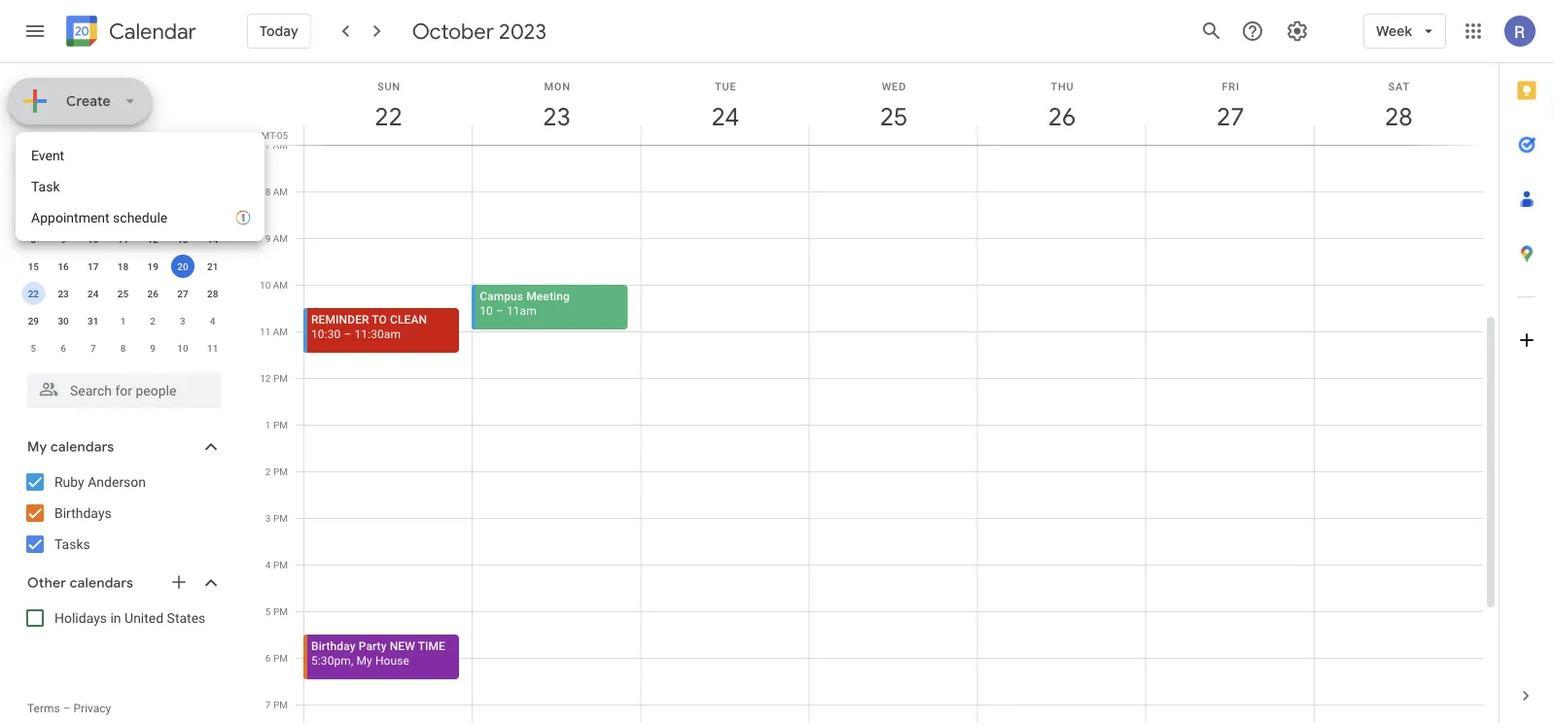 Task type: describe. For each thing, give the bounding box(es) containing it.
row containing 22
[[18, 280, 228, 307]]

30 element
[[52, 309, 75, 333]]

1 pm
[[265, 419, 288, 431]]

november 7 element
[[81, 337, 105, 360]]

tue 24
[[710, 80, 738, 133]]

28 inside row
[[207, 288, 218, 300]]

terms
[[27, 702, 60, 716]]

22 column header
[[303, 63, 473, 145]]

05
[[277, 129, 288, 141]]

24 column header
[[640, 63, 810, 145]]

grid containing 22
[[249, 63, 1499, 724]]

23 link
[[535, 94, 579, 139]]

privacy
[[73, 702, 111, 716]]

18
[[117, 261, 129, 272]]

gmt-
[[255, 129, 277, 141]]

1 horizontal spatial 2023
[[499, 18, 547, 45]]

24 inside row
[[88, 288, 99, 300]]

sat 28
[[1384, 80, 1412, 133]]

wed
[[882, 80, 907, 92]]

22 inside column header
[[373, 101, 401, 133]]

november 8 element
[[111, 337, 135, 360]]

2 for november 2 element
[[150, 315, 156, 327]]

today
[[260, 22, 298, 40]]

11 am
[[260, 326, 288, 337]]

12 for 12
[[147, 233, 158, 245]]

26 link
[[1040, 94, 1085, 139]]

campus
[[480, 289, 523, 303]]

clean
[[390, 313, 427, 326]]

– inside campus meeting 10 – 11am
[[496, 304, 504, 318]]

2 vertical spatial –
[[63, 702, 71, 716]]

10 for 10 element
[[88, 233, 99, 245]]

gmt-05
[[255, 129, 288, 141]]

my inside my calendars dropdown button
[[27, 439, 47, 456]]

13
[[177, 233, 188, 245]]

week button
[[1364, 8, 1446, 54]]

11 for november 11 element
[[207, 342, 218, 354]]

november 3 element
[[171, 309, 194, 333]]

22 cell
[[18, 280, 48, 307]]

am for 10 am
[[273, 279, 288, 291]]

12 pm
[[260, 372, 288, 384]]

13 element
[[171, 228, 194, 251]]

7 pm
[[265, 699, 288, 711]]

0 horizontal spatial 2023
[[86, 147, 118, 164]]

6 for 6 pm
[[265, 653, 271, 664]]

20, today element
[[171, 255, 194, 278]]

25 element
[[111, 282, 135, 305]]

26 inside "october 2023" grid
[[147, 288, 158, 300]]

18 element
[[111, 255, 135, 278]]

10 element
[[81, 228, 105, 251]]

2 for 2 pm
[[265, 466, 271, 478]]

0 horizontal spatial 8
[[31, 233, 36, 245]]

today button
[[247, 8, 311, 54]]

november 5 element
[[22, 337, 45, 360]]

0 vertical spatial 1
[[31, 206, 36, 218]]

sun
[[377, 80, 401, 92]]

9 am
[[265, 232, 288, 244]]

14
[[207, 233, 218, 245]]

10 for 10 am
[[260, 279, 271, 291]]

21
[[207, 261, 218, 272]]

0 horizontal spatial 9
[[61, 233, 66, 245]]

22 inside "cell"
[[28, 288, 39, 300]]

,
[[351, 654, 353, 668]]

4 for 4 pm
[[265, 559, 271, 571]]

s
[[30, 179, 36, 191]]

27 link
[[1208, 94, 1253, 139]]

am for 7 am
[[273, 139, 288, 151]]

8 am
[[265, 186, 288, 197]]

ruby anderson
[[54, 474, 146, 490]]

am for 9 am
[[273, 232, 288, 244]]

row containing 5
[[18, 335, 228, 362]]

5:30pm
[[311, 654, 351, 668]]

25 column header
[[809, 63, 978, 145]]

campus meeting 10 – 11am
[[480, 289, 570, 318]]

am for 8 am
[[273, 186, 288, 197]]

pm for 1 pm
[[273, 419, 288, 431]]

8 for 8 am
[[265, 186, 271, 197]]

pm for 3 pm
[[273, 513, 288, 524]]

week
[[1376, 22, 1412, 40]]

10 for november 10 element
[[177, 342, 188, 354]]

wed 25
[[879, 80, 907, 133]]

house
[[375, 654, 409, 668]]

cell inside "october 2023" grid
[[168, 198, 198, 226]]

0 horizontal spatial october 2023
[[27, 147, 118, 164]]

holidays in united states
[[54, 610, 206, 626]]

tue
[[715, 80, 737, 92]]

28 column header
[[1314, 63, 1483, 145]]

11am
[[507, 304, 537, 318]]

sat
[[1388, 80, 1410, 92]]

17 element
[[81, 255, 105, 278]]

6 pm
[[265, 653, 288, 664]]

states
[[167, 610, 206, 626]]

7 am
[[265, 139, 288, 151]]

0 vertical spatial october 2023
[[412, 18, 547, 45]]

other calendars
[[27, 575, 133, 592]]

7 for 7 am
[[265, 139, 271, 151]]

23 element
[[52, 282, 75, 305]]

birthday
[[311, 639, 356, 653]]

birthday party new time 5:30pm , my house
[[311, 639, 445, 668]]

24 link
[[703, 94, 748, 139]]

2 pm
[[265, 466, 288, 478]]

calendars for my calendars
[[50, 439, 114, 456]]

1 for the "november 1" element
[[120, 315, 126, 327]]

3 pm
[[265, 513, 288, 524]]

create button
[[8, 78, 152, 124]]

5 pm
[[265, 606, 288, 618]]

16 element
[[52, 255, 75, 278]]

7 for 7 pm
[[265, 699, 271, 711]]

1 for 1 pm
[[265, 419, 271, 431]]

november 9 element
[[141, 337, 165, 360]]

create
[[66, 92, 111, 110]]

mon
[[544, 80, 571, 92]]

am for 11 am
[[273, 326, 288, 337]]

sun 22
[[373, 80, 401, 133]]

row containing s
[[18, 171, 228, 198]]

my calendars
[[27, 439, 114, 456]]

calendar element
[[62, 12, 196, 54]]

to
[[372, 313, 387, 326]]

31 element
[[81, 309, 105, 333]]

calendar heading
[[105, 18, 196, 45]]

party
[[359, 639, 387, 653]]

27 inside "october 2023" grid
[[177, 288, 188, 300]]

15 element
[[22, 255, 45, 278]]

pm for 4 pm
[[273, 559, 288, 571]]

5 for 5 pm
[[265, 606, 271, 618]]

24 inside column header
[[710, 101, 738, 133]]

1 vertical spatial october
[[27, 147, 83, 164]]

25 inside 25 element
[[117, 288, 129, 300]]



Task type: vqa. For each thing, say whether or not it's contained in the screenshot.


Task type: locate. For each thing, give the bounding box(es) containing it.
time
[[418, 639, 445, 653]]

7 down the "6 pm"
[[265, 699, 271, 711]]

my
[[27, 439, 47, 456], [356, 654, 372, 668]]

2 horizontal spatial 4
[[265, 559, 271, 571]]

10 down appointment schedule
[[88, 233, 99, 245]]

row containing 15
[[18, 253, 228, 280]]

0 vertical spatial 8
[[265, 186, 271, 197]]

0 horizontal spatial –
[[63, 702, 71, 716]]

1 row from the top
[[18, 171, 228, 198]]

0 horizontal spatial 28
[[207, 288, 218, 300]]

2 horizontal spatial 5
[[265, 606, 271, 618]]

1 vertical spatial 28
[[207, 288, 218, 300]]

1 vertical spatial 26
[[147, 288, 158, 300]]

26 element
[[141, 282, 165, 305]]

1 horizontal spatial 24
[[710, 101, 738, 133]]

4 pm from the top
[[273, 513, 288, 524]]

0 vertical spatial 5
[[150, 206, 156, 218]]

terms – privacy
[[27, 702, 111, 716]]

event
[[31, 147, 64, 163]]

1 horizontal spatial 9
[[150, 342, 156, 354]]

11 for 11 am
[[260, 326, 271, 337]]

28 element
[[201, 282, 224, 305]]

11 down november 4 element
[[207, 342, 218, 354]]

7 for 7
[[90, 342, 96, 354]]

3 pm from the top
[[273, 466, 288, 478]]

22
[[373, 101, 401, 133], [28, 288, 39, 300]]

2 vertical spatial 4
[[265, 559, 271, 571]]

2023 up mon
[[499, 18, 547, 45]]

12 down 11 am
[[260, 372, 271, 384]]

25 down wed on the top right of page
[[879, 101, 906, 133]]

23 column header
[[472, 63, 641, 145]]

9 down november 2 element
[[150, 342, 156, 354]]

november 6 element
[[52, 337, 75, 360]]

schedule
[[113, 210, 167, 226]]

calendars inside dropdown button
[[50, 439, 114, 456]]

9
[[265, 232, 271, 244], [61, 233, 66, 245], [150, 342, 156, 354]]

1 horizontal spatial 11
[[207, 342, 218, 354]]

2 horizontal spatial 9
[[265, 232, 271, 244]]

1 horizontal spatial october
[[412, 18, 494, 45]]

6 up 7 pm in the bottom of the page
[[265, 653, 271, 664]]

1 horizontal spatial 8
[[120, 342, 126, 354]]

pm down 4 pm
[[273, 606, 288, 618]]

11 down 10 am
[[260, 326, 271, 337]]

27 column header
[[1145, 63, 1315, 145]]

11 up '18'
[[117, 233, 129, 245]]

november 2 element
[[141, 309, 165, 333]]

23 inside mon 23
[[542, 101, 570, 133]]

0 vertical spatial 7
[[265, 139, 271, 151]]

1 vertical spatial 1
[[120, 315, 126, 327]]

0 vertical spatial my
[[27, 439, 47, 456]]

1 horizontal spatial 12
[[260, 372, 271, 384]]

1 vertical spatial 5
[[31, 342, 36, 354]]

tasks
[[54, 536, 90, 552]]

2 vertical spatial 8
[[120, 342, 126, 354]]

cell
[[168, 198, 198, 226]]

21 element
[[201, 255, 224, 278]]

privacy link
[[73, 702, 111, 716]]

19
[[147, 261, 158, 272]]

28 link
[[1377, 94, 1421, 139]]

7 inside "october 2023" grid
[[90, 342, 96, 354]]

8 down the "november 1" element
[[120, 342, 126, 354]]

26 column header
[[977, 63, 1146, 145]]

5 for november 5 element
[[31, 342, 36, 354]]

birthdays
[[54, 505, 112, 521]]

23 down mon
[[542, 101, 570, 133]]

– down reminder
[[344, 327, 351, 341]]

27 down 20
[[177, 288, 188, 300]]

23 down the 16
[[58, 288, 69, 300]]

october 2023 grid
[[18, 171, 228, 362]]

7
[[265, 139, 271, 151], [90, 342, 96, 354], [265, 699, 271, 711]]

2023 right event
[[86, 147, 118, 164]]

fri
[[1222, 80, 1240, 92]]

1 vertical spatial 3
[[180, 315, 186, 327]]

– down campus in the top left of the page
[[496, 304, 504, 318]]

22 down sun
[[373, 101, 401, 133]]

0 vertical spatial 2023
[[499, 18, 547, 45]]

1 horizontal spatial 28
[[1384, 101, 1412, 133]]

29 element
[[22, 309, 45, 333]]

0 vertical spatial 12
[[147, 233, 158, 245]]

appointment
[[31, 210, 109, 226]]

8 up 9 am
[[265, 186, 271, 197]]

8 pm from the top
[[273, 699, 288, 711]]

november 4 element
[[201, 309, 224, 333]]

tab list
[[1500, 63, 1553, 669]]

0 vertical spatial 22
[[373, 101, 401, 133]]

2 pm from the top
[[273, 419, 288, 431]]

2 vertical spatial 2
[[265, 466, 271, 478]]

ruby
[[54, 474, 84, 490]]

0 horizontal spatial 24
[[88, 288, 99, 300]]

row up schedule
[[18, 171, 228, 198]]

am left the 10:30
[[273, 326, 288, 337]]

0 horizontal spatial 23
[[58, 288, 69, 300]]

0 vertical spatial 25
[[879, 101, 906, 133]]

0 vertical spatial 27
[[1215, 101, 1243, 133]]

terms link
[[27, 702, 60, 716]]

10 down november 3 element
[[177, 342, 188, 354]]

pm for 5 pm
[[273, 606, 288, 618]]

3 up november 10 element
[[180, 315, 186, 327]]

october 2023 up m
[[27, 147, 118, 164]]

0 vertical spatial 3
[[90, 206, 96, 218]]

26
[[1047, 101, 1075, 133], [147, 288, 158, 300]]

24 down the 17
[[88, 288, 99, 300]]

1 vertical spatial 7
[[90, 342, 96, 354]]

fri 27
[[1215, 80, 1243, 133]]

1 horizontal spatial 26
[[1047, 101, 1075, 133]]

1 horizontal spatial 2
[[150, 315, 156, 327]]

1 horizontal spatial 1
[[120, 315, 126, 327]]

1 horizontal spatial 22
[[373, 101, 401, 133]]

1 pm from the top
[[273, 372, 288, 384]]

october
[[412, 18, 494, 45], [27, 147, 83, 164]]

3 up 4 pm
[[265, 513, 271, 524]]

4 pm
[[265, 559, 288, 571]]

calendars up in
[[70, 575, 133, 592]]

pm up 4 pm
[[273, 513, 288, 524]]

reminder to clean 10:30 – 11:30am
[[311, 313, 427, 341]]

24
[[710, 101, 738, 133], [88, 288, 99, 300]]

holidays
[[54, 610, 107, 626]]

2 row from the top
[[18, 198, 228, 226]]

– right terms link
[[63, 702, 71, 716]]

2 horizontal spatial 3
[[265, 513, 271, 524]]

9 for 9 am
[[265, 232, 271, 244]]

1 vertical spatial 2023
[[86, 147, 118, 164]]

november 1 element
[[111, 309, 135, 333]]

1 horizontal spatial 25
[[879, 101, 906, 133]]

2 vertical spatial 3
[[265, 513, 271, 524]]

main drawer image
[[23, 19, 47, 43]]

1 vertical spatial –
[[344, 327, 351, 341]]

pm for 2 pm
[[273, 466, 288, 478]]

meeting
[[526, 289, 570, 303]]

20
[[177, 261, 188, 272]]

0 vertical spatial 2
[[61, 206, 66, 218]]

23 inside grid
[[58, 288, 69, 300]]

pm for 6 pm
[[273, 653, 288, 664]]

9 down appointment
[[61, 233, 66, 245]]

2 vertical spatial 5
[[265, 606, 271, 618]]

0 vertical spatial 24
[[710, 101, 738, 133]]

5 down 29 element
[[31, 342, 36, 354]]

am down 8 am
[[273, 232, 288, 244]]

row group
[[18, 198, 228, 362]]

calendars inside dropdown button
[[70, 575, 133, 592]]

17
[[88, 261, 99, 272]]

0 horizontal spatial 2
[[61, 206, 66, 218]]

my inside birthday party new time 5:30pm , my house
[[356, 654, 372, 668]]

1 horizontal spatial 23
[[542, 101, 570, 133]]

7 row from the top
[[18, 335, 228, 362]]

4 down "3 pm"
[[265, 559, 271, 571]]

2 horizontal spatial 1
[[265, 419, 271, 431]]

0 horizontal spatial my
[[27, 439, 47, 456]]

3 up 10 element
[[90, 206, 96, 218]]

thu 26
[[1047, 80, 1075, 133]]

1 vertical spatial october 2023
[[27, 147, 118, 164]]

1 vertical spatial 8
[[31, 233, 36, 245]]

14 element
[[201, 228, 224, 251]]

3 am from the top
[[273, 232, 288, 244]]

pm for 12 pm
[[273, 372, 288, 384]]

25 inside "wed 25"
[[879, 101, 906, 133]]

25 link
[[871, 94, 916, 139]]

6 pm from the top
[[273, 606, 288, 618]]

1 vertical spatial calendars
[[70, 575, 133, 592]]

11 element
[[111, 228, 135, 251]]

0 horizontal spatial 5
[[31, 342, 36, 354]]

settings menu image
[[1286, 19, 1309, 43]]

3 for 3 pm
[[265, 513, 271, 524]]

am up 8 am
[[273, 139, 288, 151]]

27 inside column header
[[1215, 101, 1243, 133]]

9 for the november 9 element
[[150, 342, 156, 354]]

6 down 30 element
[[61, 342, 66, 354]]

12 element
[[141, 228, 165, 251]]

29
[[28, 315, 39, 327]]

2 down 1 pm
[[265, 466, 271, 478]]

15
[[28, 261, 39, 272]]

4 am from the top
[[273, 279, 288, 291]]

6 inside "element"
[[61, 342, 66, 354]]

2 vertical spatial 7
[[265, 699, 271, 711]]

2 am from the top
[[273, 186, 288, 197]]

10 inside campus meeting 10 – 11am
[[480, 304, 493, 318]]

11 for 11 element
[[117, 233, 129, 245]]

1 vertical spatial 2
[[150, 315, 156, 327]]

row
[[18, 171, 228, 198], [18, 198, 228, 226], [18, 226, 228, 253], [18, 253, 228, 280], [18, 280, 228, 307], [18, 307, 228, 335], [18, 335, 228, 362]]

appointment schedule
[[31, 210, 167, 226]]

row group containing 1
[[18, 198, 228, 362]]

row down the "november 1" element
[[18, 335, 228, 362]]

0 vertical spatial 26
[[1047, 101, 1075, 133]]

2 vertical spatial 11
[[207, 342, 218, 354]]

row up 25 element
[[18, 253, 228, 280]]

my calendars button
[[4, 432, 241, 463]]

2 up the november 9 element
[[150, 315, 156, 327]]

new
[[390, 639, 415, 653]]

0 vertical spatial –
[[496, 304, 504, 318]]

pm up 2 pm
[[273, 419, 288, 431]]

– inside reminder to clean 10:30 – 11:30am
[[344, 327, 351, 341]]

m
[[59, 179, 68, 191]]

0 horizontal spatial 6
[[61, 342, 66, 354]]

am up 9 am
[[273, 186, 288, 197]]

1 down 25 element
[[120, 315, 126, 327]]

0 horizontal spatial 12
[[147, 233, 158, 245]]

16
[[58, 261, 69, 272]]

0 vertical spatial 23
[[542, 101, 570, 133]]

6 row from the top
[[18, 307, 228, 335]]

1 vertical spatial 23
[[58, 288, 69, 300]]

3 row from the top
[[18, 226, 228, 253]]

12 for 12 pm
[[260, 372, 271, 384]]

row up 11 element
[[18, 198, 228, 226]]

4 row from the top
[[18, 253, 228, 280]]

Search for people text field
[[39, 373, 210, 408]]

pm
[[273, 372, 288, 384], [273, 419, 288, 431], [273, 466, 288, 478], [273, 513, 288, 524], [273, 559, 288, 571], [273, 606, 288, 618], [273, 653, 288, 664], [273, 699, 288, 711]]

22 link
[[366, 94, 411, 139]]

task
[[31, 178, 60, 195]]

2 horizontal spatial 8
[[265, 186, 271, 197]]

calendars
[[50, 439, 114, 456], [70, 575, 133, 592]]

12 down schedule
[[147, 233, 158, 245]]

october 2023 up mon
[[412, 18, 547, 45]]

4
[[120, 206, 126, 218], [210, 315, 215, 327], [265, 559, 271, 571]]

31
[[88, 315, 99, 327]]

28 down sat
[[1384, 101, 1412, 133]]

row down 25 element
[[18, 307, 228, 335]]

9 up 10 am
[[265, 232, 271, 244]]

26 down 19
[[147, 288, 158, 300]]

row containing 29
[[18, 307, 228, 335]]

20 cell
[[168, 253, 198, 280]]

2 down m
[[61, 206, 66, 218]]

4 for november 4 element
[[210, 315, 215, 327]]

grid
[[249, 63, 1499, 724]]

5 row from the top
[[18, 280, 228, 307]]

pm down 1 pm
[[273, 466, 288, 478]]

25 down '18'
[[117, 288, 129, 300]]

28 down 21
[[207, 288, 218, 300]]

pm down 5 pm
[[273, 653, 288, 664]]

november 10 element
[[171, 337, 194, 360]]

10:30
[[311, 327, 341, 341]]

mon 23
[[542, 80, 571, 133]]

anderson
[[88, 474, 146, 490]]

27 element
[[171, 282, 194, 305]]

6
[[61, 342, 66, 354], [265, 653, 271, 664]]

other
[[27, 575, 66, 592]]

calendars up ruby
[[50, 439, 114, 456]]

22 up 29
[[28, 288, 39, 300]]

1 horizontal spatial 4
[[210, 315, 215, 327]]

10 am
[[260, 279, 288, 291]]

0 horizontal spatial october
[[27, 147, 83, 164]]

24 down tue
[[710, 101, 738, 133]]

row up the "november 1" element
[[18, 280, 228, 307]]

other calendars button
[[4, 568, 241, 599]]

7 down 31 element
[[90, 342, 96, 354]]

0 horizontal spatial 1
[[31, 206, 36, 218]]

1 horizontal spatial –
[[344, 327, 351, 341]]

5 am from the top
[[273, 326, 288, 337]]

12 inside 12 element
[[147, 233, 158, 245]]

0 horizontal spatial 4
[[120, 206, 126, 218]]

1 horizontal spatial 3
[[180, 315, 186, 327]]

11:30am
[[354, 327, 401, 341]]

6 for 6
[[61, 342, 66, 354]]

row up 18 element
[[18, 226, 228, 253]]

row containing 1
[[18, 198, 228, 226]]

None search field
[[0, 366, 241, 408]]

0 horizontal spatial 22
[[28, 288, 39, 300]]

november 11 element
[[201, 337, 224, 360]]

1 vertical spatial 12
[[260, 372, 271, 384]]

1 vertical spatial 25
[[117, 288, 129, 300]]

3
[[90, 206, 96, 218], [180, 315, 186, 327], [265, 513, 271, 524]]

1 horizontal spatial 27
[[1215, 101, 1243, 133]]

4 up 11 element
[[120, 206, 126, 218]]

8 for november 8 element
[[120, 342, 126, 354]]

8
[[265, 186, 271, 197], [31, 233, 36, 245], [120, 342, 126, 354]]

1 horizontal spatial my
[[356, 654, 372, 668]]

3 for november 3 element
[[180, 315, 186, 327]]

26 inside column header
[[1047, 101, 1075, 133]]

1 vertical spatial 27
[[177, 288, 188, 300]]

28 inside column header
[[1384, 101, 1412, 133]]

pm down the "6 pm"
[[273, 699, 288, 711]]

10 down campus in the top left of the page
[[480, 304, 493, 318]]

1 down 12 pm
[[265, 419, 271, 431]]

united
[[125, 610, 164, 626]]

5 up the "6 pm"
[[265, 606, 271, 618]]

1 vertical spatial 6
[[265, 653, 271, 664]]

1 vertical spatial 11
[[260, 326, 271, 337]]

27
[[1215, 101, 1243, 133], [177, 288, 188, 300]]

1 am from the top
[[273, 139, 288, 151]]

8 up 15 element
[[31, 233, 36, 245]]

calendars for other calendars
[[70, 575, 133, 592]]

pm down "3 pm"
[[273, 559, 288, 571]]

2 horizontal spatial 11
[[260, 326, 271, 337]]

0 horizontal spatial 26
[[147, 288, 158, 300]]

reminder
[[311, 313, 369, 326]]

0 vertical spatial 11
[[117, 233, 129, 245]]

add other calendars image
[[169, 573, 189, 592]]

2023
[[499, 18, 547, 45], [86, 147, 118, 164]]

2 horizontal spatial 2
[[265, 466, 271, 478]]

7 pm from the top
[[273, 653, 288, 664]]

my calendars list
[[4, 467, 241, 560]]

26 down thu at the right top of the page
[[1047, 101, 1075, 133]]

19 element
[[141, 255, 165, 278]]

thu
[[1051, 80, 1074, 92]]

10
[[88, 233, 99, 245], [260, 279, 271, 291], [480, 304, 493, 318], [177, 342, 188, 354]]

0 vertical spatial october
[[412, 18, 494, 45]]

row containing 8
[[18, 226, 228, 253]]

30
[[58, 315, 69, 327]]

1 vertical spatial 4
[[210, 315, 215, 327]]

1 horizontal spatial 6
[[265, 653, 271, 664]]

1 vertical spatial my
[[356, 654, 372, 668]]

12
[[147, 233, 158, 245], [260, 372, 271, 384]]

5 up 12 element
[[150, 206, 156, 218]]

0 vertical spatial 6
[[61, 342, 66, 354]]

23
[[542, 101, 570, 133], [58, 288, 69, 300]]

1 horizontal spatial 5
[[150, 206, 156, 218]]

1 vertical spatial 22
[[28, 288, 39, 300]]

0 vertical spatial 28
[[1384, 101, 1412, 133]]

am down 9 am
[[273, 279, 288, 291]]

10 up 11 am
[[260, 279, 271, 291]]

27 down fri
[[1215, 101, 1243, 133]]

0 vertical spatial 4
[[120, 206, 126, 218]]

11
[[117, 233, 129, 245], [260, 326, 271, 337], [207, 342, 218, 354]]

0 vertical spatial calendars
[[50, 439, 114, 456]]

22 element
[[22, 282, 45, 305]]

1 down s
[[31, 206, 36, 218]]

calendar
[[109, 18, 196, 45]]

pm up 1 pm
[[273, 372, 288, 384]]

5 pm from the top
[[273, 559, 288, 571]]

24 element
[[81, 282, 105, 305]]

25
[[879, 101, 906, 133], [117, 288, 129, 300]]

0 horizontal spatial 25
[[117, 288, 129, 300]]

pm for 7 pm
[[273, 699, 288, 711]]

0 horizontal spatial 3
[[90, 206, 96, 218]]

4 down 28 element
[[210, 315, 215, 327]]

7 left '05'
[[265, 139, 271, 151]]



